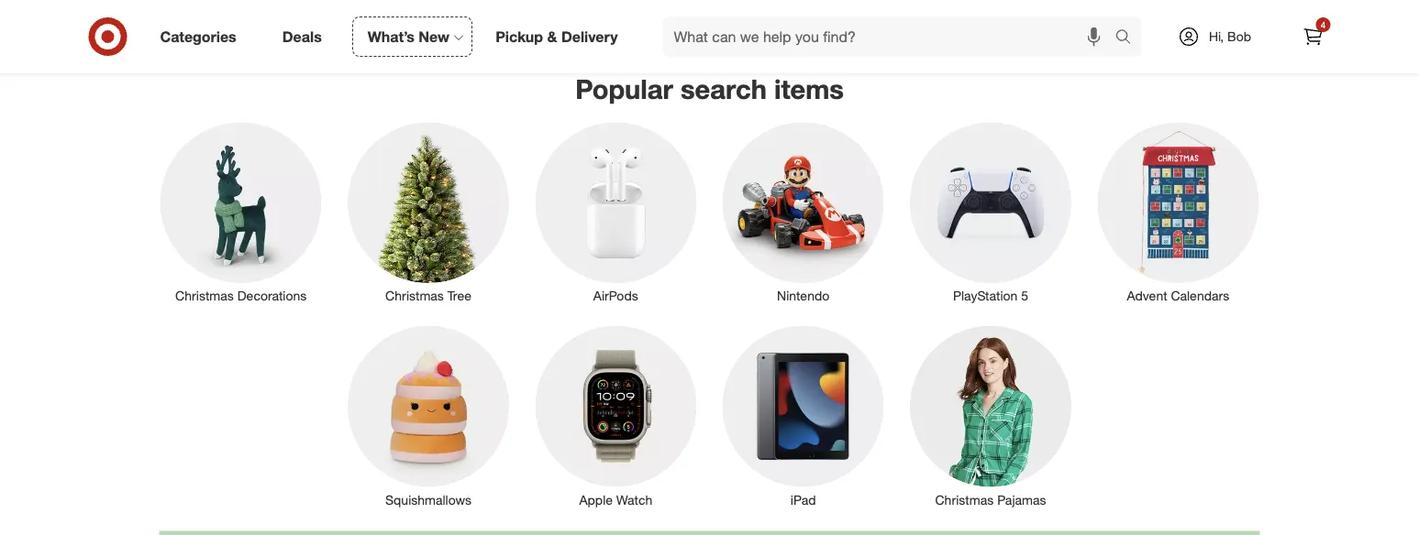 Task type: describe. For each thing, give the bounding box(es) containing it.
airpods link
[[522, 119, 710, 306]]

items
[[774, 72, 844, 105]]

apple watch
[[579, 492, 653, 508]]

deals link
[[267, 17, 345, 57]]

squishmallows link
[[335, 322, 522, 509]]

warmth,
[[547, 3, 599, 20]]

have a cozy, colorful christmas with the new holiday collection by justina blakeney.
[[920, 0, 1213, 20]]

shea mcgee's new holiday collection evokes warmth, nostalgia & a sense of tradition. link
[[532, 0, 887, 39]]

ipad link
[[710, 322, 897, 509]]

What can we help you find? suggestions appear below search field
[[663, 17, 1120, 57]]

holiday inside have a cozy, colorful christmas with the new holiday collection by justina blakeney.
[[920, 3, 967, 20]]

collection inside shea mcgee's new holiday collection evokes warmth, nostalgia & a sense of tradition.
[[729, 0, 792, 2]]

christmas tree
[[385, 288, 472, 304]]

what's new
[[368, 28, 450, 45]]

hi, bob
[[1209, 28, 1252, 45]]

a inside shea mcgee's new holiday collection evokes warmth, nostalgia & a sense of tradition.
[[680, 3, 688, 20]]

nintendo
[[777, 288, 830, 304]]

christmas for christmas tree
[[385, 288, 444, 304]]

categories link
[[145, 17, 259, 57]]

0 vertical spatial search
[[1107, 29, 1151, 47]]

most
[[295, 3, 328, 20]]

nostalgia
[[604, 3, 663, 20]]

a inside have a cozy, colorful christmas with the new holiday collection by justina blakeney.
[[958, 0, 965, 2]]

explore the new collection filled with joyful gift ideas to make the most of the holidays with loved ones.
[[174, 0, 499, 39]]

watch
[[616, 492, 653, 508]]

evokes
[[796, 0, 842, 2]]

popular search items
[[575, 72, 844, 105]]

new inside have a cozy, colorful christmas with the new holiday collection by justina blakeney.
[[1186, 0, 1213, 2]]

5
[[1022, 288, 1029, 304]]

joyful
[[418, 0, 452, 2]]

by
[[1039, 3, 1054, 20]]

with for the
[[1130, 0, 1157, 2]]

ones.
[[174, 21, 209, 39]]

filled
[[351, 0, 382, 2]]

the down filled
[[349, 3, 370, 20]]

of inside shea mcgee's new holiday collection evokes warmth, nostalgia & a sense of tradition.
[[735, 3, 748, 20]]

bob
[[1228, 28, 1252, 45]]

playstation 5
[[953, 288, 1029, 304]]

explore the new collection filled with joyful gift ideas to make the most of the holidays with loved ones. link
[[159, 0, 514, 58]]

christmas for christmas pajamas
[[935, 492, 994, 508]]

collection inside have a cozy, colorful christmas with the new holiday collection by justina blakeney.
[[971, 3, 1034, 20]]

the left most
[[270, 3, 291, 20]]

shea mcgee's new holiday collection evokes warmth, nostalgia & a sense of tradition.
[[547, 0, 842, 20]]

make
[[230, 3, 266, 20]]

christmas pajamas link
[[897, 322, 1085, 509]]

apple
[[579, 492, 613, 508]]

pickup
[[496, 28, 543, 45]]

to
[[213, 3, 226, 20]]

1 horizontal spatial with
[[432, 3, 459, 20]]

airpods
[[594, 288, 638, 304]]

tradition.
[[752, 3, 809, 20]]

advent calendars link
[[1085, 119, 1272, 306]]

gift
[[456, 0, 477, 2]]

new for the
[[253, 0, 280, 2]]

advent
[[1127, 288, 1168, 304]]

christmas for christmas decorations
[[175, 288, 234, 304]]

what's
[[368, 28, 415, 45]]

have
[[920, 0, 953, 2]]

what's new link
[[352, 17, 473, 57]]

blakeney.
[[1110, 3, 1171, 20]]

justina
[[1058, 3, 1105, 20]]

christmas tree link
[[335, 119, 522, 306]]

shea
[[547, 0, 581, 2]]



Task type: locate. For each thing, give the bounding box(es) containing it.
christmas left tree
[[385, 288, 444, 304]]

0 horizontal spatial new
[[253, 0, 280, 2]]

& inside shea mcgee's new holiday collection evokes warmth, nostalgia & a sense of tradition.
[[667, 3, 676, 20]]

collection up most
[[284, 0, 347, 2]]

the
[[228, 0, 249, 2], [1161, 0, 1182, 2], [270, 3, 291, 20], [349, 3, 370, 20]]

categories
[[160, 28, 236, 45]]

new inside shea mcgee's new holiday collection evokes warmth, nostalgia & a sense of tradition.
[[646, 0, 673, 2]]

apple watch link
[[522, 322, 710, 509]]

search down blakeney.
[[1107, 29, 1151, 47]]

0 horizontal spatial holiday
[[678, 0, 724, 2]]

1 horizontal spatial &
[[667, 3, 676, 20]]

1 of from the left
[[332, 3, 345, 20]]

0 horizontal spatial search
[[681, 72, 767, 105]]

christmas
[[1059, 0, 1126, 2], [175, 288, 234, 304], [385, 288, 444, 304], [935, 492, 994, 508]]

with inside have a cozy, colorful christmas with the new holiday collection by justina blakeney.
[[1130, 0, 1157, 2]]

1 horizontal spatial holiday
[[920, 3, 967, 20]]

the inside have a cozy, colorful christmas with the new holiday collection by justina blakeney.
[[1161, 0, 1182, 2]]

& down 'warmth,'
[[547, 28, 557, 45]]

pickup & delivery
[[496, 28, 618, 45]]

1 horizontal spatial of
[[735, 3, 748, 20]]

2 horizontal spatial collection
[[971, 3, 1034, 20]]

1 new from the left
[[253, 0, 280, 2]]

christmas inside have a cozy, colorful christmas with the new holiday collection by justina blakeney.
[[1059, 0, 1126, 2]]

2 horizontal spatial new
[[1186, 0, 1213, 2]]

hi,
[[1209, 28, 1224, 45]]

christmas decorations
[[175, 288, 307, 304]]

search down shea mcgee's new holiday collection evokes warmth, nostalgia & a sense of tradition. link
[[681, 72, 767, 105]]

playstation 5 link
[[897, 119, 1085, 306]]

& right nostalgia
[[667, 3, 676, 20]]

tree
[[448, 288, 472, 304]]

a
[[958, 0, 965, 2], [680, 3, 688, 20]]

cozy,
[[970, 0, 1002, 2]]

0 horizontal spatial collection
[[284, 0, 347, 2]]

0 horizontal spatial with
[[386, 0, 414, 2]]

new up hi, on the top right of the page
[[1186, 0, 1213, 2]]

ideas
[[174, 3, 209, 20]]

christmas left decorations
[[175, 288, 234, 304]]

christmas decorations link
[[147, 119, 335, 306]]

holiday inside shea mcgee's new holiday collection evokes warmth, nostalgia & a sense of tradition.
[[678, 0, 724, 2]]

new inside explore the new collection filled with joyful gift ideas to make the most of the holidays with loved ones.
[[253, 0, 280, 2]]

collection inside explore the new collection filled with joyful gift ideas to make the most of the holidays with loved ones.
[[284, 0, 347, 2]]

new up make
[[253, 0, 280, 2]]

1 horizontal spatial a
[[958, 0, 965, 2]]

christmas up justina
[[1059, 0, 1126, 2]]

a left sense
[[680, 3, 688, 20]]

2 new from the left
[[646, 0, 673, 2]]

a left cozy,
[[958, 0, 965, 2]]

with down 'joyful'
[[432, 3, 459, 20]]

new for mcgee's
[[646, 0, 673, 2]]

1 horizontal spatial search
[[1107, 29, 1151, 47]]

search button
[[1107, 17, 1151, 61]]

new
[[419, 28, 450, 45]]

with up blakeney.
[[1130, 0, 1157, 2]]

with up holidays
[[386, 0, 414, 2]]

&
[[667, 3, 676, 20], [547, 28, 557, 45]]

ipad
[[791, 492, 816, 508]]

of inside explore the new collection filled with joyful gift ideas to make the most of the holidays with loved ones.
[[332, 3, 345, 20]]

holiday up sense
[[678, 0, 724, 2]]

& inside pickup & delivery link
[[547, 28, 557, 45]]

explore
[[174, 0, 224, 2]]

3 new from the left
[[1186, 0, 1213, 2]]

1 horizontal spatial new
[[646, 0, 673, 2]]

with for joyful
[[386, 0, 414, 2]]

loved
[[463, 3, 499, 20]]

calendars
[[1171, 288, 1230, 304]]

pickup & delivery link
[[480, 17, 641, 57]]

christmas pajamas
[[935, 492, 1046, 508]]

advent calendars
[[1127, 288, 1230, 304]]

1 vertical spatial search
[[681, 72, 767, 105]]

decorations
[[237, 288, 307, 304]]

holiday
[[678, 0, 724, 2], [920, 3, 967, 20]]

popular
[[575, 72, 673, 105]]

collection up "tradition."
[[729, 0, 792, 2]]

christmas left the pajamas on the right of the page
[[935, 492, 994, 508]]

2 horizontal spatial with
[[1130, 0, 1157, 2]]

with
[[386, 0, 414, 2], [1130, 0, 1157, 2], [432, 3, 459, 20]]

of right most
[[332, 3, 345, 20]]

mcgee's
[[585, 0, 642, 2]]

4
[[1321, 19, 1326, 30]]

nintendo link
[[710, 119, 897, 306]]

sense
[[692, 3, 731, 20]]

the up blakeney.
[[1161, 0, 1182, 2]]

colorful
[[1006, 0, 1055, 2]]

collection down cozy,
[[971, 3, 1034, 20]]

1 horizontal spatial collection
[[729, 0, 792, 2]]

new
[[253, 0, 280, 2], [646, 0, 673, 2], [1186, 0, 1213, 2]]

of
[[332, 3, 345, 20], [735, 3, 748, 20]]

squishmallows
[[385, 492, 472, 508]]

collection
[[284, 0, 347, 2], [729, 0, 792, 2], [971, 3, 1034, 20]]

of right sense
[[735, 3, 748, 20]]

1 vertical spatial &
[[547, 28, 557, 45]]

have a cozy, colorful christmas with the new holiday collection by justina blakeney. link
[[905, 0, 1260, 39]]

pajamas
[[998, 492, 1046, 508]]

holidays
[[374, 3, 428, 20]]

delivery
[[561, 28, 618, 45]]

playstation
[[953, 288, 1018, 304]]

new up nostalgia
[[646, 0, 673, 2]]

deals
[[282, 28, 322, 45]]

0 horizontal spatial of
[[332, 3, 345, 20]]

the up make
[[228, 0, 249, 2]]

0 horizontal spatial &
[[547, 28, 557, 45]]

0 horizontal spatial a
[[680, 3, 688, 20]]

holiday down have
[[920, 3, 967, 20]]

search
[[1107, 29, 1151, 47], [681, 72, 767, 105]]

2 of from the left
[[735, 3, 748, 20]]

0 vertical spatial &
[[667, 3, 676, 20]]

4 link
[[1293, 17, 1334, 57]]



Task type: vqa. For each thing, say whether or not it's contained in the screenshot.
-
no



